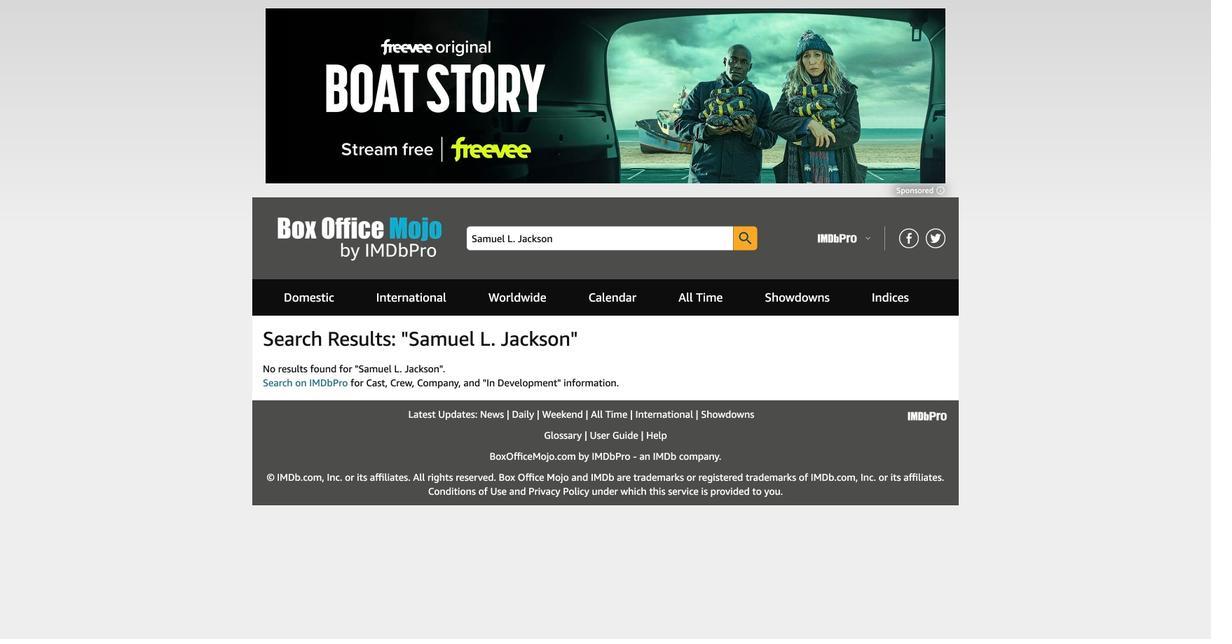 Task type: locate. For each thing, give the bounding box(es) containing it.
None submit
[[734, 227, 757, 251]]

Search for Titles search field
[[467, 227, 733, 251]]



Task type: vqa. For each thing, say whether or not it's contained in the screenshot.
topmost $234,280,354
no



Task type: describe. For each thing, give the bounding box(es) containing it.
sponsored content section
[[266, 8, 945, 193]]



